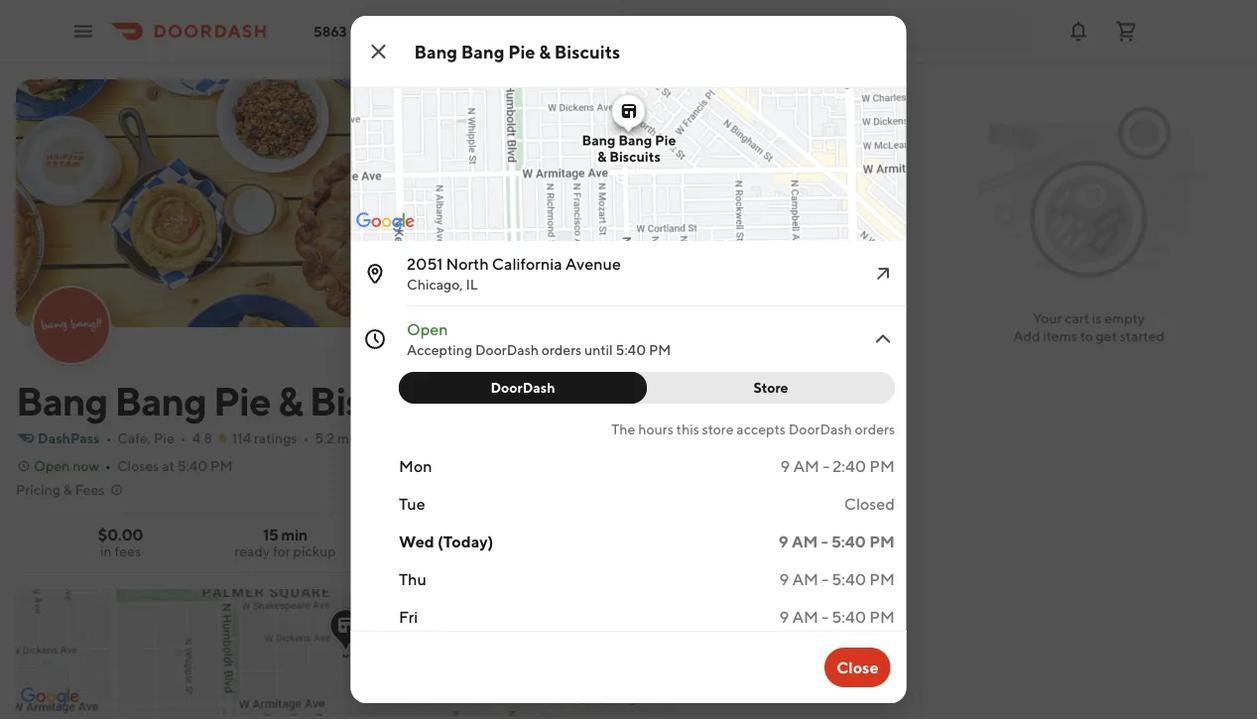 Task type: locate. For each thing, give the bounding box(es) containing it.
min inside 15 min ready for pickup
[[281, 525, 308, 544]]

this inside "bang bang pie & biscuits" dialog
[[676, 421, 699, 438]]

- right "order"
[[821, 608, 828, 627]]

2051 down pick at the right bottom of the page
[[692, 634, 728, 652]]

9
[[780, 457, 790, 476], [778, 532, 788, 551], [779, 570, 789, 589], [779, 608, 789, 627]]

biscuits
[[555, 41, 620, 62], [609, 148, 660, 165], [609, 148, 660, 165], [609, 148, 660, 165], [609, 148, 660, 165], [309, 377, 447, 424]]

0 horizontal spatial open
[[34, 458, 70, 474]]

for
[[273, 543, 290, 560]]

9 am - 5:40 pm up close button at the right
[[779, 608, 895, 627]]

order methods option group
[[711, 521, 904, 561]]

0 horizontal spatial 2051
[[406, 255, 442, 273]]

0 vertical spatial this
[[676, 421, 699, 438]]

0 vertical spatial 2051
[[406, 255, 442, 273]]

delivery
[[735, 524, 789, 541]]

am left more
[[793, 457, 819, 476]]

pm for fri
[[869, 608, 895, 627]]

powered by google image inside "bang bang pie & biscuits" dialog
[[356, 212, 414, 232]]

3 9 am - 5:40 pm from the top
[[779, 608, 895, 627]]

cart
[[1065, 310, 1090, 326]]

& inside button
[[63, 482, 72, 498]]

0 vertical spatial map region
[[217, 0, 979, 391]]

the
[[611, 421, 635, 438]]

0 horizontal spatial 15
[[263, 525, 278, 544]]

0 vertical spatial open
[[406, 320, 448, 339]]

powered by google image
[[356, 212, 414, 232], [21, 688, 79, 708]]

0 horizontal spatial powered by google image
[[21, 688, 79, 708]]

pm up hour options option group
[[648, 342, 671, 358]]

9 am - 5:40 pm
[[778, 532, 895, 551], [779, 570, 895, 589], [779, 608, 895, 627]]

fees
[[115, 543, 141, 560]]

min inside pickup 15 min
[[855, 542, 875, 556]]

open up the accepting
[[406, 320, 448, 339]]

1 horizontal spatial 2051
[[692, 634, 728, 652]]

9 for wed (today)
[[778, 532, 788, 551]]

orders up info
[[855, 421, 895, 438]]

1 vertical spatial open
[[34, 458, 70, 474]]

0 vertical spatial doordash
[[475, 342, 538, 358]]

5:40 down pickup 15 min
[[831, 570, 866, 589]]

pie
[[508, 41, 535, 62], [655, 132, 676, 148], [655, 132, 676, 148], [655, 132, 676, 148], [655, 132, 676, 148], [213, 377, 271, 424], [154, 430, 174, 447]]

this left store
[[676, 421, 699, 438]]

0 horizontal spatial orders
[[541, 342, 581, 358]]

store
[[702, 421, 733, 438]]

this for store
[[676, 421, 699, 438]]

1 9 am - 5:40 pm from the top
[[778, 532, 895, 551]]

north up "il"
[[446, 255, 488, 273]]

items
[[1043, 328, 1078, 344]]

store
[[753, 380, 788, 396]]

avenue
[[565, 255, 621, 273], [692, 655, 747, 674]]

open up the pricing & fees
[[34, 458, 70, 474]]

min down 'delivery'
[[761, 542, 781, 556]]

california down "order"
[[777, 634, 847, 652]]

0 horizontal spatial this
[[676, 421, 699, 438]]

am
[[793, 457, 819, 476], [791, 532, 818, 551], [792, 570, 818, 589], [792, 608, 818, 627]]

-
[[822, 457, 829, 476], [821, 532, 828, 551], [821, 570, 828, 589], [821, 608, 828, 627]]

5:40 right "order"
[[831, 608, 866, 627]]

accepting
[[406, 342, 472, 358]]

2051 up chicago,
[[406, 255, 442, 273]]

15 left 'pickup'
[[263, 525, 278, 544]]

this right up
[[750, 608, 777, 627]]

doordash up 9 am - 2:40 pm
[[788, 421, 852, 438]]

get
[[1096, 328, 1117, 344]]

0 vertical spatial north
[[446, 255, 488, 273]]

california up 'open accepting doordash orders until 5:40 pm'
[[492, 255, 562, 273]]

5863
[[314, 23, 347, 39]]

1 horizontal spatial open
[[406, 320, 448, 339]]

1 vertical spatial north
[[731, 634, 774, 652]]

ratings
[[254, 430, 297, 447]]

pricing & fees
[[16, 482, 105, 498]]

pm right 2:40
[[869, 457, 895, 476]]

1 horizontal spatial avenue
[[692, 655, 747, 674]]

2051 north california avenue link
[[692, 634, 847, 674]]

1 vertical spatial california
[[777, 634, 847, 652]]

- for thu
[[821, 570, 828, 589]]

tue
[[398, 495, 425, 514]]

0 vertical spatial california
[[492, 255, 562, 273]]

0 horizontal spatial min
[[281, 525, 308, 544]]

40
[[743, 542, 758, 556]]

- left 2:40
[[822, 457, 829, 476]]

5:40 inside 'open accepting doordash orders until 5:40 pm'
[[615, 342, 646, 358]]

doordash up doordash button
[[475, 342, 538, 358]]

pm down pickup 15 min
[[869, 570, 895, 589]]

this inside 'pick up this order at: 2051 north california avenue'
[[750, 608, 777, 627]]

1 horizontal spatial min
[[761, 542, 781, 556]]

1 vertical spatial 9 am - 5:40 pm
[[779, 570, 895, 589]]

fees
[[75, 482, 105, 498]]

avenue down pick at the right bottom of the page
[[692, 655, 747, 674]]

1 vertical spatial powered by google image
[[21, 688, 79, 708]]

9 am - 5:40 pm down closed
[[778, 532, 895, 551]]

until
[[584, 342, 613, 358]]

None radio
[[711, 521, 824, 561]]

add
[[1013, 328, 1041, 344]]

2051 inside 'pick up this order at: 2051 north california avenue'
[[692, 634, 728, 652]]

0 horizontal spatial california
[[492, 255, 562, 273]]

2051
[[406, 255, 442, 273], [692, 634, 728, 652]]

9 up "order"
[[779, 570, 789, 589]]

california
[[492, 255, 562, 273], [777, 634, 847, 652]]

avenue inside 'pick up this order at: 2051 north california avenue'
[[692, 655, 747, 674]]

ave
[[430, 23, 455, 39]]

min
[[281, 525, 308, 544], [761, 542, 781, 556], [855, 542, 875, 556]]

5:40 for thu
[[831, 570, 866, 589]]

pricing
[[16, 482, 60, 498]]

map region
[[217, 0, 979, 391], [0, 414, 696, 719]]

north inside 2051 north california avenue chicago, il
[[446, 255, 488, 273]]

open inside 'open accepting doordash orders until 5:40 pm'
[[406, 320, 448, 339]]

north
[[446, 255, 488, 273], [731, 634, 774, 652]]

north down up
[[731, 634, 774, 652]]

closed
[[844, 495, 895, 514]]

am left at:
[[792, 608, 818, 627]]

open accepting doordash orders until 5:40 pm
[[406, 320, 671, 358]]

15
[[263, 525, 278, 544], [840, 542, 852, 556]]

min right ready
[[281, 525, 308, 544]]

None radio
[[811, 521, 904, 561]]

north inside 'pick up this order at: 2051 north california avenue'
[[731, 634, 774, 652]]

bang bang pie & biscuits
[[414, 41, 620, 62], [582, 132, 676, 165], [582, 132, 676, 165], [582, 132, 676, 165], [582, 132, 676, 165], [16, 377, 447, 424]]

1 vertical spatial this
[[750, 608, 777, 627]]

n
[[350, 23, 361, 39]]

15 down pickup
[[840, 542, 852, 556]]

0 vertical spatial 9 am - 5:40 pm
[[778, 532, 895, 551]]

bang
[[414, 41, 458, 62], [461, 41, 505, 62], [582, 132, 615, 148], [582, 132, 615, 148], [582, 132, 615, 148], [582, 132, 615, 148], [618, 132, 652, 148], [618, 132, 652, 148], [618, 132, 652, 148], [618, 132, 652, 148], [16, 377, 108, 424], [115, 377, 206, 424]]

5.2 mi
[[315, 430, 353, 447]]

pm down closed
[[869, 532, 895, 551]]

open
[[406, 320, 448, 339], [34, 458, 70, 474]]

avenue up until
[[565, 255, 621, 273]]

9 am - 5:40 pm for thu
[[779, 570, 895, 589]]

• left 5.2
[[303, 430, 309, 447]]

doordash down 'open accepting doordash orders until 5:40 pm'
[[490, 380, 555, 396]]

5:40 down closed
[[831, 532, 866, 551]]

9 up 2051 north california avenue link
[[779, 608, 789, 627]]

pick up this order at: 2051 north california avenue
[[692, 608, 847, 674]]

1 horizontal spatial 15
[[840, 542, 852, 556]]

am right delivery 40 min
[[791, 532, 818, 551]]

1 vertical spatial orders
[[855, 421, 895, 438]]

0 vertical spatial powered by google image
[[356, 212, 414, 232]]

up
[[727, 608, 746, 627]]

•
[[106, 430, 111, 447], [180, 430, 186, 447], [303, 430, 309, 447], [105, 458, 111, 474]]

2 9 am - 5:40 pm from the top
[[779, 570, 895, 589]]

9 down 'accepts' at the bottom right of the page
[[780, 457, 790, 476]]

$0.00
[[98, 525, 143, 544]]

order
[[781, 608, 821, 627]]

mi
[[337, 430, 353, 447]]

1 horizontal spatial powered by google image
[[356, 212, 414, 232]]

9 am - 5:40 pm up at:
[[779, 570, 895, 589]]

doordash inside button
[[490, 380, 555, 396]]

pm right at:
[[869, 608, 895, 627]]

1 horizontal spatial north
[[731, 634, 774, 652]]

2 vertical spatial 9 am - 5:40 pm
[[779, 608, 895, 627]]

min inside delivery 40 min
[[761, 542, 781, 556]]

pm
[[648, 342, 671, 358], [869, 457, 895, 476], [210, 458, 233, 474], [869, 532, 895, 551], [869, 570, 895, 589], [869, 608, 895, 627]]

9 for thu
[[779, 570, 789, 589]]

5:40 for fri
[[831, 608, 866, 627]]

0 horizontal spatial north
[[446, 255, 488, 273]]

2 horizontal spatial min
[[855, 542, 875, 556]]

1 vertical spatial map region
[[0, 414, 696, 719]]

more info button
[[797, 447, 904, 478]]

DoorDash button
[[398, 372, 647, 404]]

- up at:
[[821, 570, 828, 589]]

1 horizontal spatial california
[[777, 634, 847, 652]]

min down pickup
[[855, 542, 875, 556]]

doordash inside 'open accepting doordash orders until 5:40 pm'
[[475, 342, 538, 358]]

am for mon
[[793, 457, 819, 476]]

9 right 40
[[778, 532, 788, 551]]

map region containing bang bang pie & biscuits
[[217, 0, 979, 391]]

am up "order"
[[792, 570, 818, 589]]

0 horizontal spatial avenue
[[565, 255, 621, 273]]

1 vertical spatial avenue
[[692, 655, 747, 674]]

accepts
[[736, 421, 785, 438]]

1 vertical spatial doordash
[[490, 380, 555, 396]]

bang bang pie & biscuits image
[[16, 79, 904, 327], [34, 288, 109, 363]]

avenue inside 2051 north california avenue chicago, il
[[565, 255, 621, 273]]

1 horizontal spatial this
[[750, 608, 777, 627]]

5:40
[[615, 342, 646, 358], [177, 458, 208, 474], [831, 532, 866, 551], [831, 570, 866, 589], [831, 608, 866, 627]]

5:40 right until
[[615, 342, 646, 358]]

0 items, open order cart image
[[1114, 19, 1138, 43]]

this
[[676, 421, 699, 438], [750, 608, 777, 627]]

thu
[[398, 570, 426, 589]]

- left pickup 15 min
[[821, 532, 828, 551]]

open now
[[34, 458, 99, 474]]

- for wed (today)
[[821, 532, 828, 551]]

1 vertical spatial 2051
[[692, 634, 728, 652]]

none radio containing delivery
[[711, 521, 824, 561]]

info
[[866, 454, 892, 470]]

orders inside 'open accepting doordash orders until 5:40 pm'
[[541, 342, 581, 358]]

114
[[232, 430, 251, 447]]

0 vertical spatial avenue
[[565, 255, 621, 273]]

0 vertical spatial orders
[[541, 342, 581, 358]]

1 horizontal spatial orders
[[855, 421, 895, 438]]

wed (today)
[[398, 532, 493, 551]]

open menu image
[[71, 19, 95, 43]]

now
[[73, 458, 99, 474]]

orders left until
[[541, 342, 581, 358]]

doordash
[[475, 342, 538, 358], [490, 380, 555, 396], [788, 421, 852, 438]]



Task type: describe. For each thing, give the bounding box(es) containing it.
2051 inside 2051 north california avenue chicago, il
[[406, 255, 442, 273]]

• left cafe,
[[106, 430, 111, 447]]

map region for the leftmost powered by google image
[[0, 414, 696, 719]]

more info
[[829, 454, 892, 470]]

2:40
[[832, 457, 866, 476]]

pm down 4.8
[[210, 458, 233, 474]]

min for pickup
[[855, 542, 875, 556]]

none radio containing pickup
[[811, 521, 904, 561]]

9 am - 5:40 pm for wed (today)
[[778, 532, 895, 551]]

cafe, pie
[[117, 430, 174, 447]]

open for open now
[[34, 458, 70, 474]]

pm for thu
[[869, 570, 895, 589]]

• closes at 5:40 pm
[[105, 458, 233, 474]]

this for order
[[750, 608, 777, 627]]

dashpass •
[[38, 430, 111, 447]]

- for fri
[[821, 608, 828, 627]]

map region for powered by google image inside "bang bang pie & biscuits" dialog
[[217, 0, 979, 391]]

california inside 'pick up this order at: 2051 north california avenue'
[[777, 634, 847, 652]]

5863 n winthrop ave button
[[314, 23, 470, 39]]

in
[[100, 543, 112, 560]]

at
[[162, 458, 175, 474]]

• right now
[[105, 458, 111, 474]]

closes
[[117, 458, 159, 474]]

5863 n winthrop ave
[[314, 23, 455, 39]]

9 for mon
[[780, 457, 790, 476]]

am for fri
[[792, 608, 818, 627]]

9 for fri
[[779, 608, 789, 627]]

click item image
[[871, 262, 895, 286]]

pick
[[692, 608, 724, 627]]

is
[[1092, 310, 1102, 326]]

fri
[[398, 608, 418, 627]]

$0.00 in fees
[[98, 525, 143, 560]]

am for wed (today)
[[791, 532, 818, 551]]

pm for wed (today)
[[869, 532, 895, 551]]

empty
[[1105, 310, 1145, 326]]

bang bang pie & biscuits dialog
[[217, 0, 979, 719]]

• left 4.8
[[180, 430, 186, 447]]

your cart is empty add items to get started
[[1013, 310, 1165, 344]]

delivery 40 min
[[735, 524, 789, 556]]

california inside 2051 north california avenue chicago, il
[[492, 255, 562, 273]]

pm for mon
[[869, 457, 895, 476]]

pm inside 'open accepting doordash orders until 5:40 pm'
[[648, 342, 671, 358]]

pricing & fees button
[[16, 480, 124, 500]]

dashpass
[[38, 430, 100, 447]]

wed
[[398, 532, 434, 551]]

4.8
[[192, 430, 212, 447]]

hours
[[638, 421, 673, 438]]

chicago,
[[406, 276, 463, 293]]

close button
[[825, 648, 891, 688]]

close bang bang pie & biscuits image
[[367, 40, 390, 64]]

open for open accepting doordash orders until 5:40 pm
[[406, 320, 448, 339]]

(today)
[[437, 532, 493, 551]]

mon
[[398, 457, 432, 476]]

pickup
[[293, 543, 336, 560]]

more
[[829, 454, 863, 470]]

am for thu
[[792, 570, 818, 589]]

close
[[837, 658, 879, 677]]

winthrop
[[364, 23, 427, 39]]

2 vertical spatial doordash
[[788, 421, 852, 438]]

9 am - 5:40 pm for fri
[[779, 608, 895, 627]]

min for delivery
[[761, 542, 781, 556]]

5:40 for wed (today)
[[831, 532, 866, 551]]

click item image
[[871, 327, 895, 351]]

hour options option group
[[398, 372, 895, 404]]

pickup 15 min
[[835, 524, 880, 556]]

started
[[1120, 328, 1165, 344]]

ready
[[235, 543, 270, 560]]

pickup
[[835, 524, 880, 541]]

at:
[[824, 608, 843, 627]]

5.2
[[315, 430, 335, 447]]

cafe,
[[117, 430, 151, 447]]

114 ratings •
[[232, 430, 309, 447]]

your
[[1033, 310, 1062, 326]]

the hours this store accepts doordash orders
[[611, 421, 895, 438]]

notification bell image
[[1067, 19, 1091, 43]]

il
[[465, 276, 478, 293]]

2051 north california avenue chicago, il
[[406, 255, 621, 293]]

9 am - 2:40 pm
[[780, 457, 895, 476]]

15 inside 15 min ready for pickup
[[263, 525, 278, 544]]

Store button
[[635, 372, 895, 404]]

to
[[1080, 328, 1093, 344]]

- for mon
[[822, 457, 829, 476]]

15 inside pickup 15 min
[[840, 542, 852, 556]]

5:40 right at
[[177, 458, 208, 474]]

15 min ready for pickup
[[235, 525, 336, 560]]



Task type: vqa. For each thing, say whether or not it's contained in the screenshot.
pizza
no



